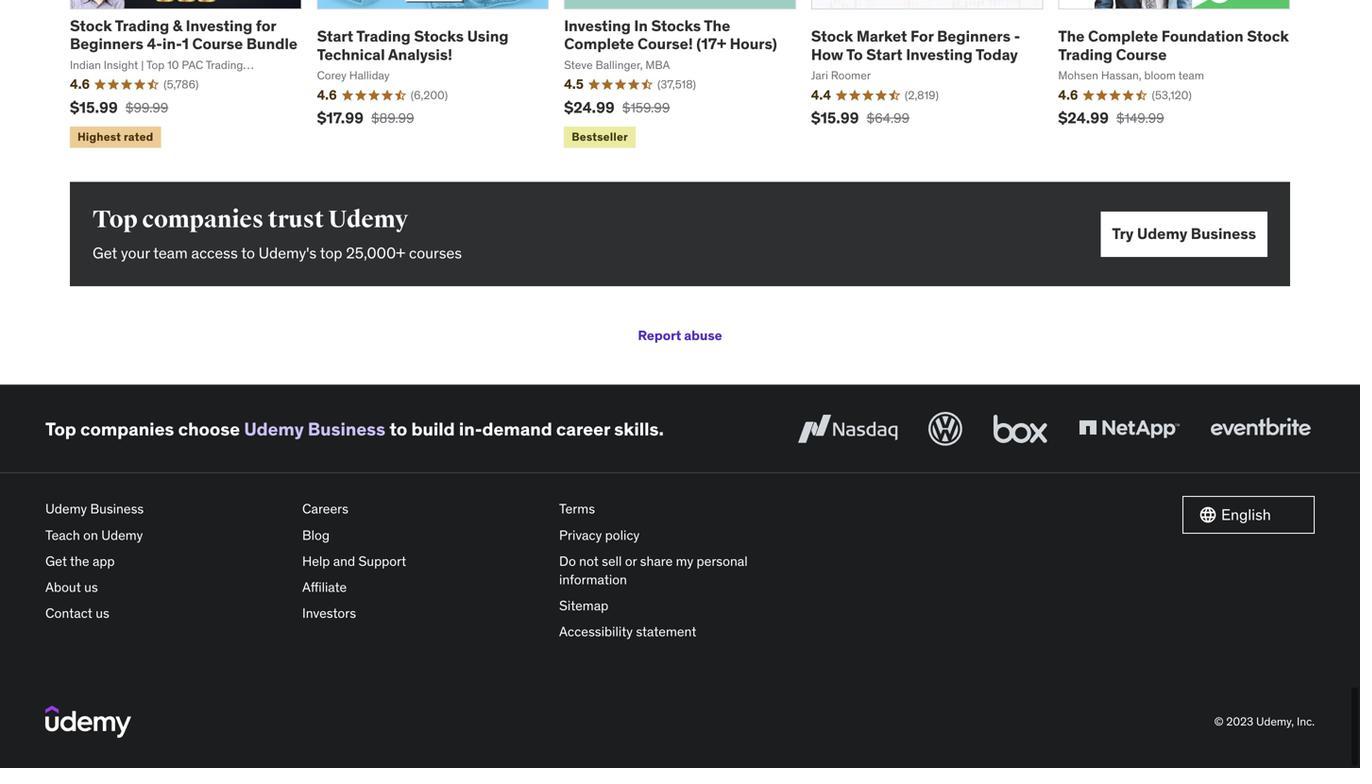 Task type: describe. For each thing, give the bounding box(es) containing it.
beginners inside stock market for beginners - how to start investing today
[[937, 27, 1011, 46]]

start trading stocks using technical analysis! link
[[317, 27, 509, 64]]

the inside "the complete foundation stock trading course"
[[1058, 27, 1085, 46]]

privacy
[[559, 526, 602, 543]]

sitemap link
[[559, 593, 801, 619]]

accessibility
[[559, 623, 633, 640]]

stock trading & investing for beginners 4-in-1 course bundle
[[70, 16, 298, 54]]

contact us link
[[45, 600, 287, 626]]

small image
[[1199, 506, 1218, 524]]

help and support link
[[302, 548, 544, 574]]

personal
[[697, 553, 748, 570]]

terms privacy policy do not sell or share my personal information sitemap accessibility statement
[[559, 500, 748, 640]]

today
[[976, 45, 1018, 64]]

2023
[[1227, 714, 1254, 729]]

your
[[121, 243, 150, 262]]

careers
[[302, 500, 349, 517]]

complete inside the investing in stocks the complete course! (17+ hours)
[[564, 34, 634, 54]]

market
[[857, 27, 907, 46]]

trading for beginners
[[115, 16, 169, 35]]

stock for beginners
[[70, 16, 112, 35]]

share
[[640, 553, 673, 570]]

careers blog help and support affiliate investors
[[302, 500, 406, 622]]

for
[[256, 16, 276, 35]]

investors link
[[302, 600, 544, 626]]

try udemy business
[[1112, 224, 1256, 243]]

top for trust
[[93, 205, 138, 234]]

companies for trust
[[142, 205, 264, 234]]

analysis!
[[388, 45, 453, 64]]

the complete foundation stock trading course link
[[1058, 27, 1289, 64]]

1 horizontal spatial to
[[390, 417, 407, 440]]

1 vertical spatial udemy business link
[[45, 496, 287, 522]]

course inside "the complete foundation stock trading course"
[[1116, 45, 1167, 64]]

careers link
[[302, 496, 544, 522]]

inc.
[[1297, 714, 1315, 729]]

0 vertical spatial us
[[84, 579, 98, 596]]

the complete foundation stock trading course
[[1058, 27, 1289, 64]]

or
[[625, 553, 637, 570]]

companies for choose
[[80, 417, 174, 440]]

app
[[93, 553, 115, 570]]

sell
[[602, 553, 622, 570]]

udemy right choose
[[244, 417, 304, 440]]

about
[[45, 579, 81, 596]]

udemy right on
[[101, 526, 143, 543]]

udemy,
[[1256, 714, 1294, 729]]

investors
[[302, 605, 356, 622]]

start trading stocks using technical analysis!
[[317, 27, 509, 64]]

policy
[[605, 526, 640, 543]]

about us link
[[45, 574, 287, 600]]

the
[[70, 553, 89, 570]]

stock for how
[[811, 27, 853, 46]]

affiliate link
[[302, 574, 544, 600]]

statement
[[636, 623, 697, 640]]

report abuse button
[[70, 317, 1290, 354]]

start inside "start trading stocks using technical analysis!"
[[317, 27, 353, 46]]

2 horizontal spatial business
[[1191, 224, 1256, 243]]

course inside stock trading & investing for beginners 4-in-1 course bundle
[[192, 34, 243, 54]]

report abuse
[[638, 327, 722, 344]]

english button
[[1183, 496, 1315, 534]]

privacy policy link
[[559, 522, 801, 548]]

udemy image
[[45, 705, 131, 738]]

team
[[153, 243, 188, 262]]

skills.
[[614, 417, 664, 440]]

udemy's
[[259, 243, 317, 262]]

demand
[[482, 417, 552, 440]]

investing in stocks the complete course! (17+ hours)
[[564, 16, 777, 54]]

top companies trust udemy get your team access to udemy's top 25,000+ courses
[[93, 205, 462, 262]]

udemy inside the top companies trust udemy get your team access to udemy's top 25,000+ courses
[[328, 205, 408, 234]]

my
[[676, 553, 694, 570]]

top for choose
[[45, 417, 76, 440]]

nasdaq image
[[794, 408, 902, 450]]

start inside stock market for beginners - how to start investing today
[[866, 45, 903, 64]]

for
[[911, 27, 934, 46]]

course!
[[638, 34, 693, 54]]

terms link
[[559, 496, 801, 522]]

abuse
[[684, 327, 722, 344]]

trust
[[268, 205, 324, 234]]

report
[[638, 327, 681, 344]]

box image
[[989, 408, 1052, 450]]

blog
[[302, 526, 330, 543]]

1 vertical spatial us
[[96, 605, 109, 622]]

udemy up teach in the bottom left of the page
[[45, 500, 87, 517]]

how
[[811, 45, 844, 64]]

© 2023 udemy, inc.
[[1214, 714, 1315, 729]]

do
[[559, 553, 576, 570]]

netapp image
[[1075, 408, 1184, 450]]

4-
[[147, 34, 162, 54]]

sitemap
[[559, 597, 609, 614]]

access
[[191, 243, 238, 262]]



Task type: locate. For each thing, give the bounding box(es) containing it.
investing inside the investing in stocks the complete course! (17+ hours)
[[564, 16, 631, 35]]

in- for 1
[[162, 34, 182, 54]]

0 horizontal spatial to
[[241, 243, 255, 262]]

trading inside stock trading & investing for beginners 4-in-1 course bundle
[[115, 16, 169, 35]]

try
[[1112, 224, 1134, 243]]

1 vertical spatial business
[[308, 417, 386, 440]]

trading inside "start trading stocks using technical analysis!"
[[356, 27, 411, 46]]

us right about
[[84, 579, 98, 596]]

accessibility statement link
[[559, 619, 801, 645]]

0 vertical spatial udemy business link
[[244, 417, 386, 440]]

complete
[[1088, 27, 1158, 46], [564, 34, 634, 54]]

0 horizontal spatial course
[[192, 34, 243, 54]]

1 horizontal spatial course
[[1116, 45, 1167, 64]]

companies left choose
[[80, 417, 174, 440]]

get left your
[[93, 243, 117, 262]]

in- for demand
[[459, 417, 482, 440]]

1
[[182, 34, 189, 54]]

eventbrite image
[[1206, 408, 1315, 450]]

0 horizontal spatial top
[[45, 417, 76, 440]]

2 vertical spatial business
[[90, 500, 144, 517]]

in-
[[162, 34, 182, 54], [459, 417, 482, 440]]

support
[[358, 553, 406, 570]]

1 horizontal spatial trading
[[356, 27, 411, 46]]

companies
[[142, 205, 264, 234], [80, 417, 174, 440]]

terms
[[559, 500, 595, 517]]

0 vertical spatial business
[[1191, 224, 1256, 243]]

1 horizontal spatial stock
[[811, 27, 853, 46]]

investing in stocks the complete course! (17+ hours) link
[[564, 16, 777, 54]]

course
[[192, 34, 243, 54], [1116, 45, 1167, 64]]

investing left today
[[906, 45, 973, 64]]

investing right &
[[186, 16, 252, 35]]

1 horizontal spatial complete
[[1088, 27, 1158, 46]]

stock market for beginners - how to start investing today link
[[811, 27, 1020, 64]]

0 horizontal spatial stocks
[[414, 27, 464, 46]]

not
[[579, 553, 599, 570]]

stocks for analysis!
[[414, 27, 464, 46]]

beginners
[[937, 27, 1011, 46], [70, 34, 144, 54]]

stock inside stock market for beginners - how to start investing today
[[811, 27, 853, 46]]

beginners inside stock trading & investing for beginners 4-in-1 course bundle
[[70, 34, 144, 54]]

in
[[634, 16, 648, 35]]

to right the access at the left top of page
[[241, 243, 255, 262]]

volkswagen image
[[925, 408, 966, 450]]

trading for analysis!
[[356, 27, 411, 46]]

beginners left '-'
[[937, 27, 1011, 46]]

0 horizontal spatial stock
[[70, 16, 112, 35]]

0 horizontal spatial get
[[45, 553, 67, 570]]

1 vertical spatial in-
[[459, 417, 482, 440]]

teach on udemy link
[[45, 522, 287, 548]]

&
[[173, 16, 182, 35]]

get left the
[[45, 553, 67, 570]]

udemy business link up get the app link on the bottom left of the page
[[45, 496, 287, 522]]

top companies choose udemy business to build in-demand career skills.
[[45, 417, 664, 440]]

on
[[83, 526, 98, 543]]

the right '-'
[[1058, 27, 1085, 46]]

stock right the foundation
[[1247, 27, 1289, 46]]

2 horizontal spatial investing
[[906, 45, 973, 64]]

0 vertical spatial companies
[[142, 205, 264, 234]]

top
[[320, 243, 342, 262]]

0 vertical spatial to
[[241, 243, 255, 262]]

stock inside stock trading & investing for beginners 4-in-1 course bundle
[[70, 16, 112, 35]]

technical
[[317, 45, 385, 64]]

0 vertical spatial get
[[93, 243, 117, 262]]

courses
[[409, 243, 462, 262]]

1 horizontal spatial business
[[308, 417, 386, 440]]

stock left 4-
[[70, 16, 112, 35]]

using
[[467, 27, 509, 46]]

companies up the access at the left top of page
[[142, 205, 264, 234]]

0 horizontal spatial trading
[[115, 16, 169, 35]]

blog link
[[302, 522, 544, 548]]

to
[[846, 45, 863, 64]]

investing
[[186, 16, 252, 35], [564, 16, 631, 35], [906, 45, 973, 64]]

try udemy business link
[[1101, 211, 1268, 257]]

1 vertical spatial to
[[390, 417, 407, 440]]

0 horizontal spatial investing
[[186, 16, 252, 35]]

udemy
[[328, 205, 408, 234], [1137, 224, 1188, 243], [244, 417, 304, 440], [45, 500, 87, 517], [101, 526, 143, 543]]

investing inside stock trading & investing for beginners 4-in-1 course bundle
[[186, 16, 252, 35]]

get
[[93, 243, 117, 262], [45, 553, 67, 570]]

english
[[1221, 505, 1271, 524]]

0 horizontal spatial beginners
[[70, 34, 144, 54]]

the right course!
[[704, 16, 731, 35]]

and
[[333, 553, 355, 570]]

0 vertical spatial in-
[[162, 34, 182, 54]]

us right contact
[[96, 605, 109, 622]]

in- inside stock trading & investing for beginners 4-in-1 course bundle
[[162, 34, 182, 54]]

1 horizontal spatial start
[[866, 45, 903, 64]]

udemy business link
[[244, 417, 386, 440], [45, 496, 287, 522]]

affiliate
[[302, 579, 347, 596]]

stock market for beginners - how to start investing today
[[811, 27, 1020, 64]]

stock trading & investing for beginners 4-in-1 course bundle link
[[70, 16, 298, 54]]

0 horizontal spatial the
[[704, 16, 731, 35]]

1 horizontal spatial the
[[1058, 27, 1085, 46]]

foundation
[[1162, 27, 1244, 46]]

1 horizontal spatial beginners
[[937, 27, 1011, 46]]

complete left course!
[[564, 34, 634, 54]]

stocks inside "start trading stocks using technical analysis!"
[[414, 27, 464, 46]]

teach
[[45, 526, 80, 543]]

complete inside "the complete foundation stock trading course"
[[1088, 27, 1158, 46]]

build
[[411, 417, 455, 440]]

us
[[84, 579, 98, 596], [96, 605, 109, 622]]

contact
[[45, 605, 92, 622]]

0 horizontal spatial complete
[[564, 34, 634, 54]]

do not sell or share my personal information button
[[559, 548, 801, 593]]

to inside the top companies trust udemy get your team access to udemy's top 25,000+ courses
[[241, 243, 255, 262]]

information
[[559, 571, 627, 588]]

stock inside "the complete foundation stock trading course"
[[1247, 27, 1289, 46]]

start right to
[[866, 45, 903, 64]]

-
[[1014, 27, 1020, 46]]

1 horizontal spatial top
[[93, 205, 138, 234]]

1 vertical spatial top
[[45, 417, 76, 440]]

1 horizontal spatial in-
[[459, 417, 482, 440]]

choose
[[178, 417, 240, 440]]

0 horizontal spatial business
[[90, 500, 144, 517]]

udemy business link up careers
[[244, 417, 386, 440]]

stocks left using
[[414, 27, 464, 46]]

the
[[704, 16, 731, 35], [1058, 27, 1085, 46]]

investing inside stock market for beginners - how to start investing today
[[906, 45, 973, 64]]

2 horizontal spatial stock
[[1247, 27, 1289, 46]]

25,000+
[[346, 243, 405, 262]]

0 vertical spatial top
[[93, 205, 138, 234]]

the inside the investing in stocks the complete course! (17+ hours)
[[704, 16, 731, 35]]

0 horizontal spatial start
[[317, 27, 353, 46]]

beginners left 4-
[[70, 34, 144, 54]]

0 horizontal spatial in-
[[162, 34, 182, 54]]

start
[[317, 27, 353, 46], [866, 45, 903, 64]]

trading
[[115, 16, 169, 35], [356, 27, 411, 46], [1058, 45, 1113, 64]]

business inside udemy business teach on udemy get the app about us contact us
[[90, 500, 144, 517]]

udemy up 25,000+
[[328, 205, 408, 234]]

stocks inside the investing in stocks the complete course! (17+ hours)
[[651, 16, 701, 35]]

1 vertical spatial get
[[45, 553, 67, 570]]

start right bundle
[[317, 27, 353, 46]]

complete left the foundation
[[1088, 27, 1158, 46]]

career
[[556, 417, 610, 440]]

hours)
[[730, 34, 777, 54]]

2 horizontal spatial trading
[[1058, 45, 1113, 64]]

help
[[302, 553, 330, 570]]

get inside the top companies trust udemy get your team access to udemy's top 25,000+ courses
[[93, 243, 117, 262]]

1 horizontal spatial get
[[93, 243, 117, 262]]

udemy right try
[[1137, 224, 1188, 243]]

stocks for course!
[[651, 16, 701, 35]]

get the app link
[[45, 548, 287, 574]]

trading inside "the complete foundation stock trading course"
[[1058, 45, 1113, 64]]

1 vertical spatial companies
[[80, 417, 174, 440]]

investing left in at the left of the page
[[564, 16, 631, 35]]

stocks
[[651, 16, 701, 35], [414, 27, 464, 46]]

to
[[241, 243, 255, 262], [390, 417, 407, 440]]

get inside udemy business teach on udemy get the app about us contact us
[[45, 553, 67, 570]]

companies inside the top companies trust udemy get your team access to udemy's top 25,000+ courses
[[142, 205, 264, 234]]

1 horizontal spatial stocks
[[651, 16, 701, 35]]

1 horizontal spatial investing
[[564, 16, 631, 35]]

udemy business teach on udemy get the app about us contact us
[[45, 500, 144, 622]]

to left build
[[390, 417, 407, 440]]

top
[[93, 205, 138, 234], [45, 417, 76, 440]]

stock left market
[[811, 27, 853, 46]]

bundle
[[246, 34, 298, 54]]

business
[[1191, 224, 1256, 243], [308, 417, 386, 440], [90, 500, 144, 517]]

stocks right in at the left of the page
[[651, 16, 701, 35]]

top inside the top companies trust udemy get your team access to udemy's top 25,000+ courses
[[93, 205, 138, 234]]



Task type: vqa. For each thing, say whether or not it's contained in the screenshot.
Outlook
no



